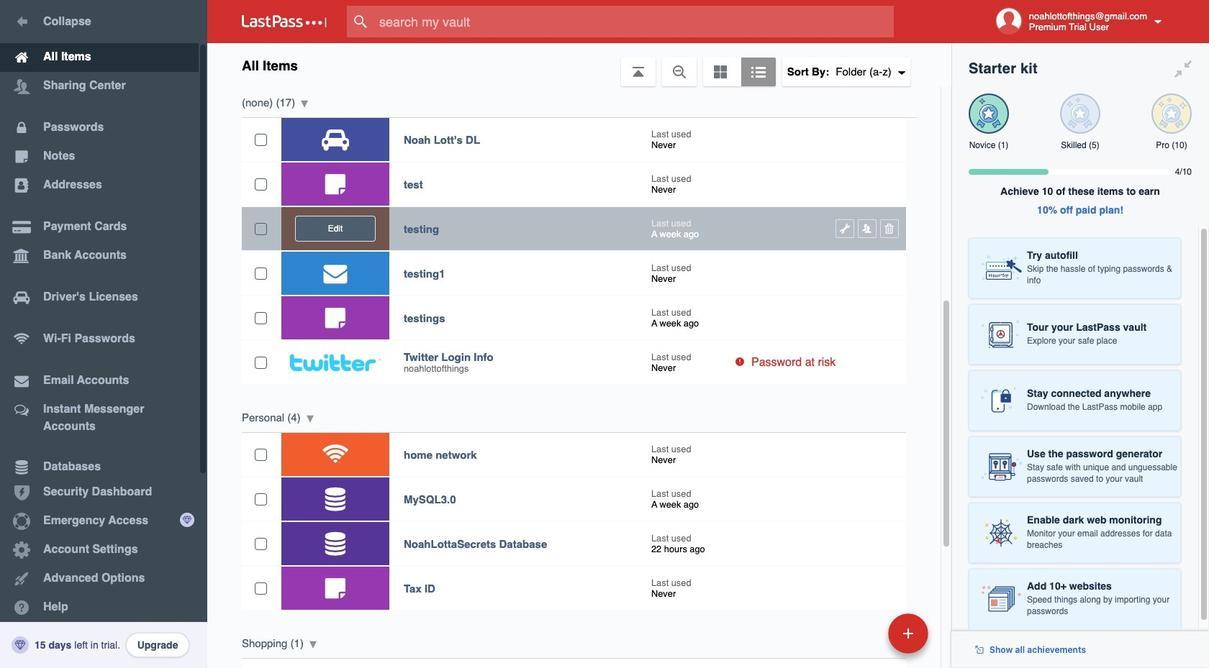Task type: vqa. For each thing, say whether or not it's contained in the screenshot.
"dialog"
no



Task type: describe. For each thing, give the bounding box(es) containing it.
vault options navigation
[[207, 43, 952, 86]]

new item navigation
[[790, 610, 938, 669]]

Search search field
[[347, 6, 922, 37]]

search my vault text field
[[347, 6, 922, 37]]



Task type: locate. For each thing, give the bounding box(es) containing it.
new item element
[[790, 614, 934, 655]]

main navigation navigation
[[0, 0, 207, 669]]

lastpass image
[[242, 15, 327, 28]]



